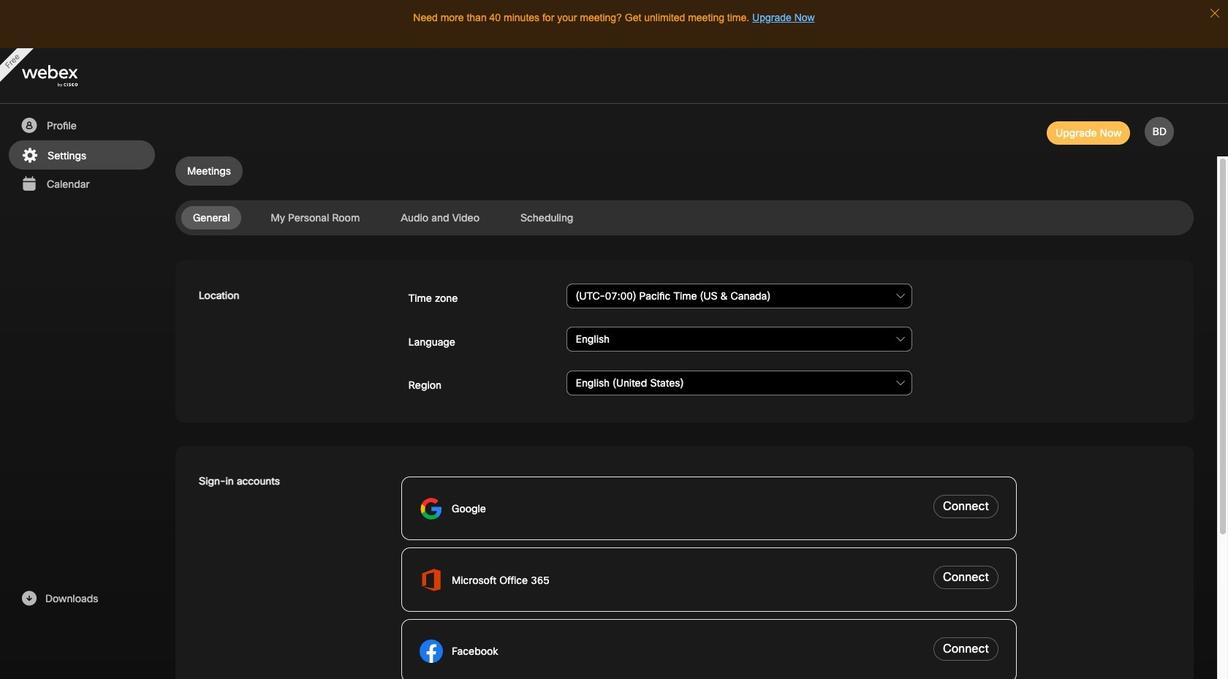 Task type: describe. For each thing, give the bounding box(es) containing it.
mds content download_filled image
[[20, 590, 38, 608]]

cisco webex image
[[22, 65, 110, 87]]

mds people circle_filled image
[[20, 117, 38, 135]]



Task type: locate. For each thing, give the bounding box(es) containing it.
1 tab list from the top
[[176, 157, 1194, 186]]

1 vertical spatial tab list
[[176, 206, 1194, 230]]

2 tab list from the top
[[176, 206, 1194, 230]]

0 vertical spatial tab list
[[176, 157, 1194, 186]]

mds settings_filled image
[[20, 147, 39, 165]]

banner
[[0, 48, 1229, 104]]

tab list
[[176, 157, 1194, 186], [176, 206, 1194, 230]]

None text field
[[567, 284, 913, 309], [567, 327, 913, 352], [567, 371, 913, 395], [567, 284, 913, 309], [567, 327, 913, 352], [567, 371, 913, 395]]

mds meetings_filled image
[[20, 176, 38, 193]]



Task type: vqa. For each thing, say whether or not it's contained in the screenshot.
mds check_bold image to the bottom
no



